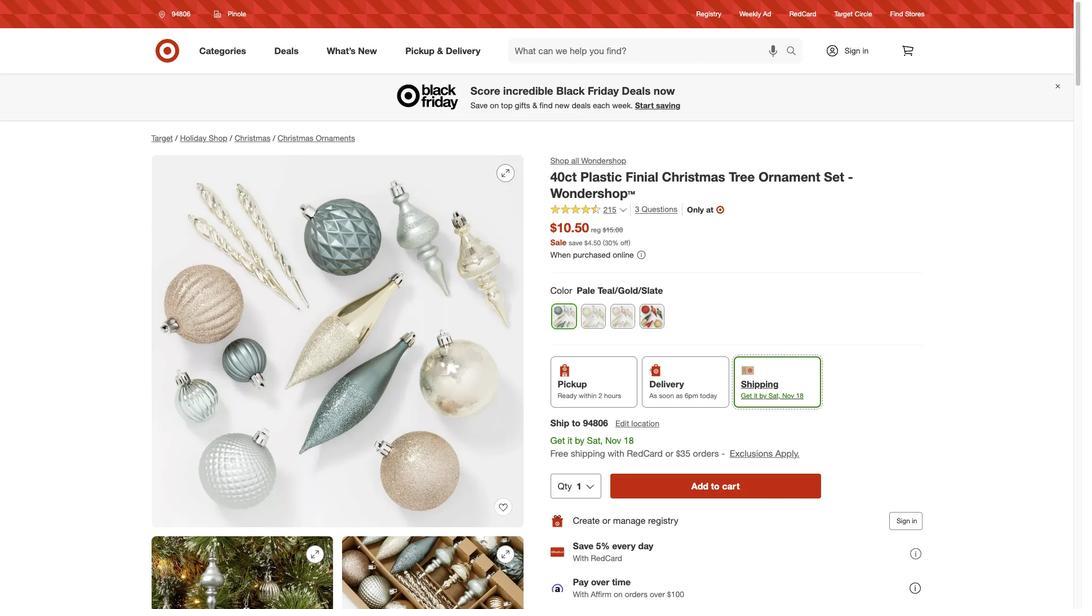 Task type: locate. For each thing, give the bounding box(es) containing it.
0 horizontal spatial it
[[568, 435, 573, 446]]

pickup & delivery link
[[396, 38, 495, 63]]

soon
[[659, 391, 674, 400]]

2 horizontal spatial /
[[273, 133, 276, 143]]

orders inside get it by sat, nov 18 free shipping with redcard or $35 orders - exclusions apply.
[[693, 448, 719, 459]]

1 vertical spatial pickup
[[558, 378, 587, 390]]

40ct plastic finial christmas tree ornament set - wondershop™, 2 of 7 image
[[151, 536, 333, 609]]

on left top
[[490, 100, 499, 110]]

it inside get it by sat, nov 18 free shipping with redcard or $35 orders - exclusions apply.
[[568, 435, 573, 446]]

redcard right ad on the right top
[[790, 10, 817, 18]]

/ right "target" link
[[175, 133, 178, 143]]

pay over time with affirm on orders over $100
[[573, 576, 685, 599]]

1 vertical spatial nov
[[606, 435, 622, 446]]

0 vertical spatial in
[[863, 46, 869, 55]]

registry
[[697, 10, 722, 18]]

0 horizontal spatial over
[[591, 576, 610, 588]]

0 vertical spatial on
[[490, 100, 499, 110]]

nov inside get it by sat, nov 18 free shipping with redcard or $35 orders - exclusions apply.
[[606, 435, 622, 446]]

215 link
[[551, 203, 628, 217]]

redcard right with
[[627, 448, 663, 459]]

1 vertical spatial sign
[[897, 516, 911, 525]]

color pale teal/gold/slate
[[551, 285, 663, 296]]

- right set
[[848, 169, 854, 184]]

0 horizontal spatial redcard
[[591, 553, 623, 563]]

1 vertical spatial get
[[551, 435, 565, 446]]

1 horizontal spatial save
[[573, 540, 594, 552]]

by inside get it by sat, nov 18 free shipping with redcard or $35 orders - exclusions apply.
[[575, 435, 585, 446]]

215
[[604, 205, 617, 214]]

day
[[638, 540, 654, 552]]

2 horizontal spatial redcard
[[790, 10, 817, 18]]

to right ship
[[572, 417, 581, 429]]

1 vertical spatial shop
[[551, 156, 569, 165]]

save inside save 5% every day with redcard
[[573, 540, 594, 552]]

delivery
[[446, 45, 481, 56], [650, 378, 684, 390]]

0 vertical spatial &
[[437, 45, 444, 56]]

shipping
[[741, 378, 779, 390]]

0 vertical spatial redcard
[[790, 10, 817, 18]]

save left 5%
[[573, 540, 594, 552]]

redcard
[[790, 10, 817, 18], [627, 448, 663, 459], [591, 553, 623, 563]]

1 vertical spatial over
[[650, 589, 665, 599]]

94806
[[172, 10, 191, 18], [583, 417, 608, 429]]

2
[[599, 391, 603, 400]]

&
[[437, 45, 444, 56], [533, 100, 538, 110]]

sign in inside button
[[897, 516, 918, 525]]

0 vertical spatial orders
[[693, 448, 719, 459]]

or left $35
[[666, 448, 674, 459]]

1 vertical spatial &
[[533, 100, 538, 110]]

new
[[358, 45, 377, 56]]

christmas right holiday shop link
[[235, 133, 271, 143]]

0 vertical spatial or
[[666, 448, 674, 459]]

friday
[[588, 84, 619, 97]]

1 vertical spatial target
[[151, 133, 173, 143]]

1 vertical spatial in
[[913, 516, 918, 525]]

1 vertical spatial with
[[573, 589, 589, 599]]

1 horizontal spatial sign in
[[897, 516, 918, 525]]

0 horizontal spatial shop
[[209, 133, 228, 143]]

0 vertical spatial 18
[[797, 391, 804, 400]]

color
[[551, 285, 573, 296]]

affirm
[[591, 589, 612, 599]]

40ct plastic finial christmas tree ornament set - wondershop™, 1 of 7 image
[[151, 155, 524, 527]]

0 horizontal spatial save
[[471, 100, 488, 110]]

save inside score incredible black friday deals now save on top gifts & find new deals each week. start saving
[[471, 100, 488, 110]]

1 horizontal spatial 18
[[797, 391, 804, 400]]

0 horizontal spatial 18
[[624, 435, 634, 446]]

pickup for ready
[[558, 378, 587, 390]]

1 / from the left
[[175, 133, 178, 143]]

0 horizontal spatial delivery
[[446, 45, 481, 56]]

0 horizontal spatial 94806
[[172, 10, 191, 18]]

1 horizontal spatial by
[[760, 391, 767, 400]]

- left exclusions
[[722, 448, 725, 459]]

or inside get it by sat, nov 18 free shipping with redcard or $35 orders - exclusions apply.
[[666, 448, 674, 459]]

online
[[613, 250, 634, 259]]

1 horizontal spatial /
[[230, 133, 232, 143]]

2 vertical spatial redcard
[[591, 553, 623, 563]]

to right add
[[711, 480, 720, 492]]

save
[[569, 239, 583, 247]]

shop
[[209, 133, 228, 143], [551, 156, 569, 165]]

1 horizontal spatial target
[[835, 10, 853, 18]]

pickup
[[406, 45, 435, 56], [558, 378, 587, 390]]

sat, up shipping
[[587, 435, 603, 446]]

nov
[[783, 391, 795, 400], [606, 435, 622, 446]]

1 horizontal spatial to
[[711, 480, 720, 492]]

redcard down 5%
[[591, 553, 623, 563]]

1 vertical spatial on
[[614, 589, 623, 599]]

0 horizontal spatial target
[[151, 133, 173, 143]]

get down the shipping
[[741, 391, 752, 400]]

2 with from the top
[[573, 589, 589, 599]]

1 horizontal spatial over
[[650, 589, 665, 599]]

94806 left edit
[[583, 417, 608, 429]]

to inside button
[[711, 480, 720, 492]]

target left holiday
[[151, 133, 173, 143]]

3 questions link
[[630, 203, 678, 216]]

pickup for &
[[406, 45, 435, 56]]

1 horizontal spatial redcard
[[627, 448, 663, 459]]

within
[[579, 391, 597, 400]]

0 horizontal spatial to
[[572, 417, 581, 429]]

by up shipping
[[575, 435, 585, 446]]

ship
[[551, 417, 570, 429]]

to for 94806
[[572, 417, 581, 429]]

1 horizontal spatial get
[[741, 391, 752, 400]]

categories link
[[190, 38, 260, 63]]

with down pay in the right of the page
[[573, 589, 589, 599]]

target / holiday shop / christmas / christmas ornaments
[[151, 133, 355, 143]]

/
[[175, 133, 178, 143], [230, 133, 232, 143], [273, 133, 276, 143]]

0 horizontal spatial sign in
[[845, 46, 869, 55]]

by down the shipping
[[760, 391, 767, 400]]

christmas left ornaments
[[278, 133, 314, 143]]

0 horizontal spatial nov
[[606, 435, 622, 446]]

orders inside pay over time with affirm on orders over $100
[[625, 589, 648, 599]]

sign in button
[[890, 512, 923, 530]]

apply.
[[776, 448, 800, 459]]

sat, inside 'shipping get it by sat, nov 18'
[[769, 391, 781, 400]]

target for target / holiday shop / christmas / christmas ornaments
[[151, 133, 173, 143]]

circle
[[855, 10, 873, 18]]

deals up start
[[622, 84, 651, 97]]

1 vertical spatial delivery
[[650, 378, 684, 390]]

3
[[635, 204, 640, 214]]

18 inside 'shipping get it by sat, nov 18'
[[797, 391, 804, 400]]

/ right christmas link
[[273, 133, 276, 143]]

christmas up only
[[662, 169, 726, 184]]

0 horizontal spatial deals
[[274, 45, 299, 56]]

1 horizontal spatial pickup
[[558, 378, 587, 390]]

1 horizontal spatial -
[[848, 169, 854, 184]]

what's
[[327, 45, 356, 56]]

1 horizontal spatial delivery
[[650, 378, 684, 390]]

1 vertical spatial -
[[722, 448, 725, 459]]

sale
[[551, 237, 567, 247]]

pickup inside 'pickup ready within 2 hours'
[[558, 378, 587, 390]]

or right create
[[603, 515, 611, 526]]

0 horizontal spatial sat,
[[587, 435, 603, 446]]

deals left what's on the top
[[274, 45, 299, 56]]

on inside score incredible black friday deals now save on top gifts & find new deals each week. start saving
[[490, 100, 499, 110]]

0 horizontal spatial /
[[175, 133, 178, 143]]

pickup up ready
[[558, 378, 587, 390]]

1 horizontal spatial it
[[754, 391, 758, 400]]

off
[[621, 239, 629, 247]]

0 vertical spatial nov
[[783, 391, 795, 400]]

purchased
[[573, 250, 611, 259]]

sat, down the shipping
[[769, 391, 781, 400]]

0 vertical spatial by
[[760, 391, 767, 400]]

$15.00
[[603, 226, 623, 234]]

sign
[[845, 46, 861, 55], [897, 516, 911, 525]]

today
[[701, 391, 718, 400]]

1 vertical spatial sat,
[[587, 435, 603, 446]]

cart
[[723, 480, 740, 492]]

1 vertical spatial it
[[568, 435, 573, 446]]

target
[[835, 10, 853, 18], [151, 133, 173, 143]]

0 vertical spatial 94806
[[172, 10, 191, 18]]

it
[[754, 391, 758, 400], [568, 435, 573, 446]]

or
[[666, 448, 674, 459], [603, 515, 611, 526]]

pickup right the new
[[406, 45, 435, 56]]

delivery inside delivery as soon as 6pm today
[[650, 378, 684, 390]]

5%
[[596, 540, 610, 552]]

1 horizontal spatial sat,
[[769, 391, 781, 400]]

save down score
[[471, 100, 488, 110]]

0 horizontal spatial &
[[437, 45, 444, 56]]

0 vertical spatial target
[[835, 10, 853, 18]]

sat, inside get it by sat, nov 18 free shipping with redcard or $35 orders - exclusions apply.
[[587, 435, 603, 446]]

0 horizontal spatial orders
[[625, 589, 648, 599]]

1 vertical spatial 94806
[[583, 417, 608, 429]]

delivery up soon
[[650, 378, 684, 390]]

to
[[572, 417, 581, 429], [711, 480, 720, 492]]

1 vertical spatial sign in
[[897, 516, 918, 525]]

0 vertical spatial save
[[471, 100, 488, 110]]

pinole
[[228, 10, 246, 18]]

94806 left pinole dropdown button
[[172, 10, 191, 18]]

time
[[612, 576, 631, 588]]

with up pay in the right of the page
[[573, 553, 589, 563]]

)
[[629, 239, 631, 247]]

sign in
[[845, 46, 869, 55], [897, 516, 918, 525]]

christmas link
[[235, 133, 271, 143]]

1 horizontal spatial or
[[666, 448, 674, 459]]

$10.50 reg $15.00 sale save $ 4.50 ( 30 % off )
[[551, 220, 631, 247]]

94806 button
[[151, 4, 202, 24]]

1 vertical spatial redcard
[[627, 448, 663, 459]]

1 with from the top
[[573, 553, 589, 563]]

-
[[848, 169, 854, 184], [722, 448, 725, 459]]

it up 'free'
[[568, 435, 573, 446]]

1 horizontal spatial sign
[[897, 516, 911, 525]]

find stores
[[891, 10, 925, 18]]

0 horizontal spatial by
[[575, 435, 585, 446]]

ornament
[[759, 169, 821, 184]]

1 vertical spatial save
[[573, 540, 594, 552]]

over up affirm
[[591, 576, 610, 588]]

0 horizontal spatial get
[[551, 435, 565, 446]]

finial
[[626, 169, 659, 184]]

shop left all
[[551, 156, 569, 165]]

each
[[593, 100, 610, 110]]

over left $100
[[650, 589, 665, 599]]

christmas
[[235, 133, 271, 143], [278, 133, 314, 143], [662, 169, 726, 184]]

new
[[555, 100, 570, 110]]

/ left christmas link
[[230, 133, 232, 143]]

0 vertical spatial with
[[573, 553, 589, 563]]

1 vertical spatial to
[[711, 480, 720, 492]]

orders right $35
[[693, 448, 719, 459]]

ornaments
[[316, 133, 355, 143]]

on down the time
[[614, 589, 623, 599]]

1 horizontal spatial shop
[[551, 156, 569, 165]]

score
[[471, 84, 501, 97]]

with
[[573, 553, 589, 563], [573, 589, 589, 599]]

- inside shop all wondershop 40ct plastic finial christmas tree ornament set - wondershop™
[[848, 169, 854, 184]]

it down the shipping
[[754, 391, 758, 400]]

3 / from the left
[[273, 133, 276, 143]]

shipping get it by sat, nov 18
[[741, 378, 804, 400]]

0 vertical spatial pickup
[[406, 45, 435, 56]]

get
[[741, 391, 752, 400], [551, 435, 565, 446]]

0 vertical spatial sat,
[[769, 391, 781, 400]]

orders down the time
[[625, 589, 648, 599]]

find
[[540, 100, 553, 110]]

1 horizontal spatial in
[[913, 516, 918, 525]]

0 horizontal spatial sign
[[845, 46, 861, 55]]

delivery up score
[[446, 45, 481, 56]]

30
[[605, 239, 613, 247]]

1 vertical spatial orders
[[625, 589, 648, 599]]

by inside 'shipping get it by sat, nov 18'
[[760, 391, 767, 400]]

0 horizontal spatial on
[[490, 100, 499, 110]]

1 vertical spatial 18
[[624, 435, 634, 446]]

orders
[[693, 448, 719, 459], [625, 589, 648, 599]]

0 horizontal spatial -
[[722, 448, 725, 459]]

& inside score incredible black friday deals now save on top gifts & find new deals each week. start saving
[[533, 100, 538, 110]]

1 horizontal spatial &
[[533, 100, 538, 110]]

1 horizontal spatial deals
[[622, 84, 651, 97]]

3 questions
[[635, 204, 678, 214]]

target left circle
[[835, 10, 853, 18]]

0 vertical spatial get
[[741, 391, 752, 400]]

0 vertical spatial to
[[572, 417, 581, 429]]

0 horizontal spatial pickup
[[406, 45, 435, 56]]

holiday
[[180, 133, 207, 143]]

0 horizontal spatial or
[[603, 515, 611, 526]]

shop right holiday
[[209, 133, 228, 143]]

1 horizontal spatial on
[[614, 589, 623, 599]]

get up 'free'
[[551, 435, 565, 446]]

0 vertical spatial it
[[754, 391, 758, 400]]

in inside button
[[913, 516, 918, 525]]

0 vertical spatial -
[[848, 169, 854, 184]]



Task type: vqa. For each thing, say whether or not it's contained in the screenshot.
later associated with Save for later
no



Task type: describe. For each thing, give the bounding box(es) containing it.
deals link
[[265, 38, 313, 63]]

1 horizontal spatial christmas
[[278, 133, 314, 143]]

What can we help you find? suggestions appear below search field
[[508, 38, 789, 63]]

find
[[891, 10, 904, 18]]

qty 1
[[558, 480, 582, 492]]

every
[[613, 540, 636, 552]]

teal/gold/slate
[[598, 285, 663, 296]]

gifts
[[515, 100, 531, 110]]

1 vertical spatial or
[[603, 515, 611, 526]]

0 vertical spatial delivery
[[446, 45, 481, 56]]

1 horizontal spatial 94806
[[583, 417, 608, 429]]

$35
[[676, 448, 691, 459]]

$100
[[668, 589, 685, 599]]

incredible
[[503, 84, 554, 97]]

find stores link
[[891, 9, 925, 19]]

40ct
[[551, 169, 577, 184]]

pinole button
[[207, 4, 254, 24]]

registry
[[648, 515, 679, 526]]

location
[[632, 418, 660, 428]]

save 5% every day with redcard
[[573, 540, 654, 563]]

redcard link
[[790, 9, 817, 19]]

ad
[[763, 10, 772, 18]]

nov inside 'shipping get it by sat, nov 18'
[[783, 391, 795, 400]]

when purchased online
[[551, 250, 634, 259]]

%
[[613, 239, 619, 247]]

target for target circle
[[835, 10, 853, 18]]

0 vertical spatial shop
[[209, 133, 228, 143]]

target circle link
[[835, 9, 873, 19]]

search
[[781, 46, 808, 57]]

wondershop
[[582, 156, 627, 165]]

target circle
[[835, 10, 873, 18]]

only
[[687, 205, 704, 214]]

ship to 94806
[[551, 417, 608, 429]]

create
[[573, 515, 600, 526]]

edit location
[[616, 418, 660, 428]]

qty
[[558, 480, 572, 492]]

what's new link
[[317, 38, 391, 63]]

pickup ready within 2 hours
[[558, 378, 622, 400]]

add to cart button
[[611, 473, 821, 498]]

deals inside score incredible black friday deals now save on top gifts & find new deals each week. start saving
[[622, 84, 651, 97]]

0 vertical spatial sign
[[845, 46, 861, 55]]

sign in link
[[816, 38, 887, 63]]

search button
[[781, 38, 808, 65]]

only at
[[687, 205, 714, 214]]

pale teal/gold/slate image
[[552, 304, 576, 328]]

redcard inside get it by sat, nov 18 free shipping with redcard or $35 orders - exclusions apply.
[[627, 448, 663, 459]]

0 horizontal spatial christmas
[[235, 133, 271, 143]]

pay
[[573, 576, 589, 588]]

2 / from the left
[[230, 133, 232, 143]]

pink/champagne image
[[611, 304, 635, 328]]

6pm
[[685, 391, 699, 400]]

pale
[[577, 285, 596, 296]]

start
[[635, 100, 654, 110]]

with inside pay over time with affirm on orders over $100
[[573, 589, 589, 599]]

black
[[557, 84, 585, 97]]

target link
[[151, 133, 173, 143]]

$
[[585, 239, 588, 247]]

$10.50
[[551, 220, 589, 235]]

with
[[608, 448, 625, 459]]

image gallery element
[[151, 155, 524, 609]]

manage
[[613, 515, 646, 526]]

redcard inside save 5% every day with redcard
[[591, 553, 623, 563]]

on inside pay over time with affirm on orders over $100
[[614, 589, 623, 599]]

now
[[654, 84, 675, 97]]

set
[[824, 169, 845, 184]]

to for cart
[[711, 480, 720, 492]]

create or manage registry
[[573, 515, 679, 526]]

score incredible black friday deals now save on top gifts & find new deals each week. start saving
[[471, 84, 681, 110]]

registry link
[[697, 9, 722, 19]]

0 vertical spatial deals
[[274, 45, 299, 56]]

get it by sat, nov 18 free shipping with redcard or $35 orders - exclusions apply.
[[551, 435, 800, 459]]

holiday shop link
[[180, 133, 228, 143]]

pickup & delivery
[[406, 45, 481, 56]]

0 vertical spatial sign in
[[845, 46, 869, 55]]

candy champagne image
[[582, 304, 605, 328]]

week.
[[613, 100, 633, 110]]

deals
[[572, 100, 591, 110]]

all
[[572, 156, 579, 165]]

hours
[[604, 391, 622, 400]]

what's new
[[327, 45, 377, 56]]

with inside save 5% every day with redcard
[[573, 553, 589, 563]]

0 vertical spatial over
[[591, 576, 610, 588]]

christmas inside shop all wondershop 40ct plastic finial christmas tree ornament set - wondershop™
[[662, 169, 726, 184]]

sign inside button
[[897, 516, 911, 525]]

reg
[[591, 226, 601, 234]]

get inside get it by sat, nov 18 free shipping with redcard or $35 orders - exclusions apply.
[[551, 435, 565, 446]]

saving
[[656, 100, 681, 110]]

when
[[551, 250, 571, 259]]

exclusions apply. link
[[730, 448, 800, 459]]

4.50
[[588, 239, 601, 247]]

18 inside get it by sat, nov 18 free shipping with redcard or $35 orders - exclusions apply.
[[624, 435, 634, 446]]

questions
[[642, 204, 678, 214]]

edit
[[616, 418, 630, 428]]

free
[[551, 448, 569, 459]]

christmas ornaments link
[[278, 133, 355, 143]]

94806 inside dropdown button
[[172, 10, 191, 18]]

- inside get it by sat, nov 18 free shipping with redcard or $35 orders - exclusions apply.
[[722, 448, 725, 459]]

at
[[707, 205, 714, 214]]

shop inside shop all wondershop 40ct plastic finial christmas tree ornament set - wondershop™
[[551, 156, 569, 165]]

it inside 'shipping get it by sat, nov 18'
[[754, 391, 758, 400]]

shop all wondershop 40ct plastic finial christmas tree ornament set - wondershop™
[[551, 156, 854, 201]]

shipping
[[571, 448, 605, 459]]

get inside 'shipping get it by sat, nov 18'
[[741, 391, 752, 400]]

ready
[[558, 391, 577, 400]]

red/green/gold image
[[640, 304, 664, 328]]

40ct plastic finial christmas tree ornament set - wondershop™, 3 of 7 image
[[342, 536, 524, 609]]

0 horizontal spatial in
[[863, 46, 869, 55]]

add to cart
[[692, 480, 740, 492]]

top
[[501, 100, 513, 110]]

plastic
[[581, 169, 622, 184]]

edit location button
[[615, 417, 660, 430]]



